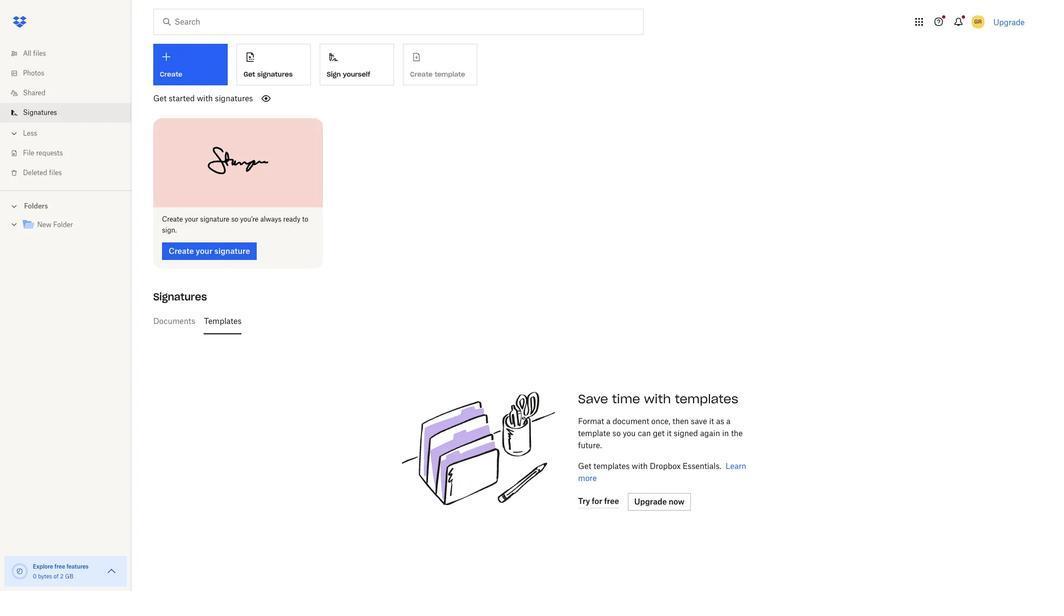 Task type: locate. For each thing, give the bounding box(es) containing it.
explore free features 0 bytes of 2 gb
[[33, 563, 89, 580]]

get up get started with signatures
[[244, 70, 255, 78]]

1 vertical spatial templates
[[594, 461, 630, 471]]

templates up save
[[675, 391, 738, 407]]

signature
[[200, 215, 229, 223], [214, 246, 250, 255]]

1 vertical spatial create
[[162, 215, 183, 223]]

1 horizontal spatial templates
[[675, 391, 738, 407]]

files right 'deleted'
[[49, 169, 62, 177]]

signatures up "documents"
[[153, 290, 207, 303]]

create for create your signature
[[169, 246, 194, 255]]

0 vertical spatial signature
[[200, 215, 229, 223]]

sign yourself button
[[320, 44, 394, 85]]

your up create your signature
[[185, 215, 198, 223]]

try
[[578, 497, 590, 506]]

upgrade right gr dropdown button
[[993, 17, 1025, 27]]

deleted files link
[[9, 163, 131, 183]]

0 vertical spatial get
[[244, 70, 255, 78]]

1 vertical spatial files
[[49, 169, 62, 177]]

create inside create your signature so you're always ready to sign.
[[162, 215, 183, 223]]

1 vertical spatial with
[[644, 391, 671, 407]]

a right format
[[606, 416, 611, 426]]

0 horizontal spatial so
[[231, 215, 238, 223]]

0 vertical spatial files
[[33, 49, 46, 57]]

1 a from the left
[[606, 416, 611, 426]]

signature inside button
[[214, 246, 250, 255]]

then
[[673, 416, 689, 426]]

files
[[33, 49, 46, 57], [49, 169, 62, 177]]

1 vertical spatial so
[[613, 428, 621, 438]]

0 vertical spatial create
[[160, 70, 182, 78]]

folders
[[24, 202, 48, 210]]

signatures
[[23, 108, 57, 117], [153, 290, 207, 303]]

new folder
[[37, 221, 73, 229]]

signature up create your signature
[[200, 215, 229, 223]]

0 vertical spatial upgrade
[[993, 17, 1025, 27]]

1 vertical spatial get
[[153, 94, 167, 103]]

create inside popup button
[[160, 70, 182, 78]]

2 vertical spatial get
[[578, 461, 591, 471]]

quota usage element
[[11, 563, 28, 580]]

requests
[[36, 149, 63, 157]]

0 vertical spatial your
[[185, 215, 198, 223]]

signature inside create your signature so you're always ready to sign.
[[200, 215, 229, 223]]

it left as
[[709, 416, 714, 426]]

create
[[160, 70, 182, 78], [162, 215, 183, 223], [169, 246, 194, 255]]

signature down create your signature so you're always ready to sign.
[[214, 246, 250, 255]]

create down sign.
[[169, 246, 194, 255]]

0 vertical spatial with
[[197, 94, 213, 103]]

time
[[612, 391, 640, 407]]

0 horizontal spatial a
[[606, 416, 611, 426]]

get started with signatures
[[153, 94, 253, 103]]

with left dropbox
[[632, 461, 648, 471]]

tab list containing documents
[[153, 308, 1029, 334]]

so inside create your signature so you're always ready to sign.
[[231, 215, 238, 223]]

documents tab
[[153, 308, 195, 334]]

free
[[604, 497, 619, 506], [55, 563, 65, 570]]

get inside get signatures button
[[244, 70, 255, 78]]

2 vertical spatial with
[[632, 461, 648, 471]]

with
[[197, 94, 213, 103], [644, 391, 671, 407], [632, 461, 648, 471]]

a right as
[[726, 416, 731, 426]]

get
[[244, 70, 255, 78], [153, 94, 167, 103], [578, 461, 591, 471]]

0 vertical spatial signatures
[[257, 70, 293, 78]]

0 horizontal spatial upgrade
[[634, 497, 667, 506]]

0 vertical spatial signatures
[[23, 108, 57, 117]]

tab list
[[153, 308, 1029, 334]]

signed
[[674, 428, 698, 438]]

0 vertical spatial so
[[231, 215, 238, 223]]

signatures inside list item
[[23, 108, 57, 117]]

save
[[578, 391, 608, 407]]

bytes
[[38, 573, 52, 580]]

free up 2
[[55, 563, 65, 570]]

create for create
[[160, 70, 182, 78]]

so inside format a document once, then save it as a template so you can get it signed again in the future.
[[613, 428, 621, 438]]

of
[[54, 573, 59, 580]]

0 horizontal spatial it
[[667, 428, 672, 438]]

create up started on the left top of page
[[160, 70, 182, 78]]

explore
[[33, 563, 53, 570]]

2 a from the left
[[726, 416, 731, 426]]

essentials.
[[683, 461, 721, 471]]

so left the you
[[613, 428, 621, 438]]

create up sign.
[[162, 215, 183, 223]]

signatures down shared
[[23, 108, 57, 117]]

with up once,
[[644, 391, 671, 407]]

1 vertical spatial free
[[55, 563, 65, 570]]

0 horizontal spatial free
[[55, 563, 65, 570]]

format a document once, then save it as a template so you can get it signed again in the future.
[[578, 416, 743, 450]]

1 vertical spatial signatures
[[153, 290, 207, 303]]

create inside button
[[169, 246, 194, 255]]

files inside 'link'
[[33, 49, 46, 57]]

in
[[722, 428, 729, 438]]

your down create your signature so you're always ready to sign.
[[196, 246, 213, 255]]

list
[[0, 37, 131, 191]]

sign yourself
[[327, 70, 370, 78]]

0
[[33, 573, 37, 580]]

0 vertical spatial free
[[604, 497, 619, 506]]

get for get started with signatures
[[153, 94, 167, 103]]

so
[[231, 215, 238, 223], [613, 428, 621, 438]]

learn more
[[578, 461, 746, 483]]

0 horizontal spatial signatures
[[23, 108, 57, 117]]

1 vertical spatial upgrade
[[634, 497, 667, 506]]

get left started on the left top of page
[[153, 94, 167, 103]]

templates up 'more' at right bottom
[[594, 461, 630, 471]]

your for create your signature
[[196, 246, 213, 255]]

0 horizontal spatial files
[[33, 49, 46, 57]]

a
[[606, 416, 611, 426], [726, 416, 731, 426]]

0 horizontal spatial get
[[153, 94, 167, 103]]

file requests
[[23, 149, 63, 157]]

create your signature button
[[162, 242, 257, 260]]

1 vertical spatial signature
[[214, 246, 250, 255]]

1 horizontal spatial get
[[244, 70, 255, 78]]

1 horizontal spatial files
[[49, 169, 62, 177]]

future.
[[578, 440, 602, 450]]

always
[[260, 215, 281, 223]]

1 horizontal spatial signatures
[[153, 290, 207, 303]]

with right started on the left top of page
[[197, 94, 213, 103]]

files for deleted files
[[49, 169, 62, 177]]

signatures
[[257, 70, 293, 78], [215, 94, 253, 103]]

your for create your signature so you're always ready to sign.
[[185, 215, 198, 223]]

again
[[700, 428, 720, 438]]

it
[[709, 416, 714, 426], [667, 428, 672, 438]]

2 horizontal spatial get
[[578, 461, 591, 471]]

upgrade
[[993, 17, 1025, 27], [634, 497, 667, 506]]

1 horizontal spatial signatures
[[257, 70, 293, 78]]

upgrade inside button
[[634, 497, 667, 506]]

signature for create your signature so you're always ready to sign.
[[200, 215, 229, 223]]

with for dropbox
[[632, 461, 648, 471]]

all files link
[[9, 44, 131, 64]]

try for free button
[[578, 495, 619, 508]]

get up 'more' at right bottom
[[578, 461, 591, 471]]

1 horizontal spatial free
[[604, 497, 619, 506]]

0 horizontal spatial signatures
[[215, 94, 253, 103]]

so left you're
[[231, 215, 238, 223]]

dropbox image
[[9, 11, 31, 33]]

get signatures button
[[237, 44, 311, 85]]

free right the "for"
[[604, 497, 619, 506]]

dropbox
[[650, 461, 681, 471]]

the
[[731, 428, 743, 438]]

templates
[[675, 391, 738, 407], [594, 461, 630, 471]]

free inside explore free features 0 bytes of 2 gb
[[55, 563, 65, 570]]

2 vertical spatial create
[[169, 246, 194, 255]]

1 horizontal spatial a
[[726, 416, 731, 426]]

your inside create your signature so you're always ready to sign.
[[185, 215, 198, 223]]

1 horizontal spatial it
[[709, 416, 714, 426]]

your
[[185, 215, 198, 223], [196, 246, 213, 255]]

1 horizontal spatial upgrade
[[993, 17, 1025, 27]]

upgrade left now
[[634, 497, 667, 506]]

it right get
[[667, 428, 672, 438]]

1 horizontal spatial so
[[613, 428, 621, 438]]

get for get signatures
[[244, 70, 255, 78]]

deleted
[[23, 169, 47, 177]]

get templates with dropbox essentials.
[[578, 461, 721, 471]]

new folder link
[[22, 218, 123, 233]]

file
[[23, 149, 34, 157]]

file requests link
[[9, 143, 131, 163]]

gr
[[974, 18, 982, 25]]

files right all
[[33, 49, 46, 57]]

get signatures
[[244, 70, 293, 78]]

your inside "create your signature" button
[[196, 246, 213, 255]]

documents
[[153, 316, 195, 325]]

1 vertical spatial your
[[196, 246, 213, 255]]



Task type: vqa. For each thing, say whether or not it's contained in the screenshot.
Add text's Text
no



Task type: describe. For each thing, give the bounding box(es) containing it.
photos link
[[9, 64, 131, 83]]

signatures list item
[[0, 103, 131, 123]]

less
[[23, 129, 37, 137]]

create for create your signature so you're always ready to sign.
[[162, 215, 183, 223]]

less image
[[9, 128, 20, 139]]

learn more link
[[578, 461, 746, 483]]

with for templates
[[644, 391, 671, 407]]

templates tab
[[204, 308, 242, 334]]

can
[[638, 428, 651, 438]]

Search in folder "Dropbox" text field
[[175, 16, 621, 28]]

create button
[[153, 44, 228, 85]]

for
[[592, 497, 602, 506]]

sign.
[[162, 226, 177, 234]]

you
[[623, 428, 636, 438]]

signatures link
[[9, 103, 131, 123]]

signature for create your signature
[[214, 246, 250, 255]]

photos
[[23, 69, 44, 77]]

more
[[578, 473, 597, 483]]

folders button
[[0, 198, 131, 214]]

upgrade for upgrade now
[[634, 497, 667, 506]]

template
[[578, 428, 610, 438]]

upgrade link
[[993, 17, 1025, 27]]

2
[[60, 573, 63, 580]]

0 vertical spatial it
[[709, 416, 714, 426]]

deleted files
[[23, 169, 62, 177]]

format
[[578, 416, 604, 426]]

create your signature
[[169, 246, 250, 255]]

1 vertical spatial it
[[667, 428, 672, 438]]

folder
[[53, 221, 73, 229]]

free inside the try for free button
[[604, 497, 619, 506]]

started
[[169, 94, 195, 103]]

1 vertical spatial signatures
[[215, 94, 253, 103]]

you're
[[240, 215, 258, 223]]

yourself
[[343, 70, 370, 78]]

with for signatures
[[197, 94, 213, 103]]

get for get templates with dropbox essentials.
[[578, 461, 591, 471]]

to
[[302, 215, 308, 223]]

list containing all files
[[0, 37, 131, 191]]

learn
[[726, 461, 746, 471]]

shared
[[23, 89, 45, 97]]

upgrade now button
[[628, 493, 691, 511]]

try for free
[[578, 497, 619, 506]]

get
[[653, 428, 665, 438]]

0 horizontal spatial templates
[[594, 461, 630, 471]]

as
[[716, 416, 724, 426]]

features
[[66, 563, 89, 570]]

upgrade now
[[634, 497, 685, 506]]

new
[[37, 221, 51, 229]]

save time with templates
[[578, 391, 738, 407]]

save
[[691, 416, 707, 426]]

files for all files
[[33, 49, 46, 57]]

shared link
[[9, 83, 131, 103]]

gb
[[65, 573, 73, 580]]

0 vertical spatial templates
[[675, 391, 738, 407]]

once,
[[651, 416, 670, 426]]

all files
[[23, 49, 46, 57]]

now
[[669, 497, 685, 506]]

document
[[613, 416, 649, 426]]

gr button
[[969, 13, 987, 31]]

upgrade for upgrade link
[[993, 17, 1025, 27]]

templates
[[204, 316, 242, 325]]

create your signature so you're always ready to sign.
[[162, 215, 308, 234]]

ready
[[283, 215, 300, 223]]

sign
[[327, 70, 341, 78]]

signatures inside get signatures button
[[257, 70, 293, 78]]

all
[[23, 49, 31, 57]]



